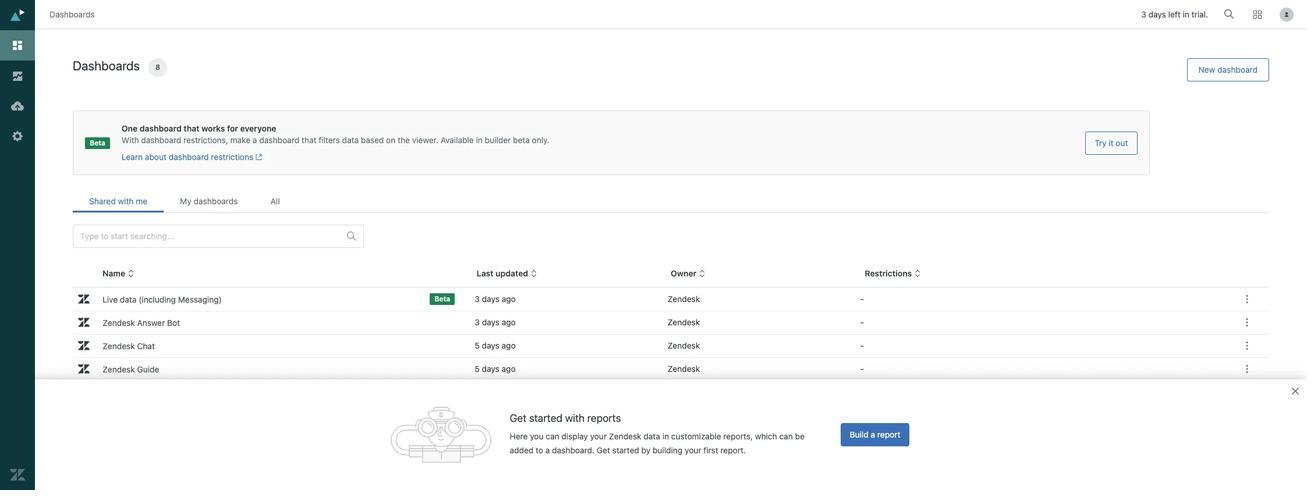 Task type: vqa. For each thing, say whether or not it's contained in the screenshot.
'customize'
no



Task type: locate. For each thing, give the bounding box(es) containing it.
1 vertical spatial 3
[[475, 294, 480, 304]]

try it out button
[[1085, 131, 1137, 155]]

0 horizontal spatial can
[[546, 432, 559, 442]]

it
[[1109, 138, 1114, 148]]

everyone
[[240, 123, 276, 133]]

0 vertical spatial with
[[118, 196, 134, 206]]

6 - from the top
[[860, 434, 864, 444]]

filters
[[319, 135, 340, 145]]

a down everyone
[[253, 135, 257, 145]]

0 vertical spatial name text field
[[98, 408, 450, 424]]

dashboards
[[49, 9, 95, 19], [73, 58, 140, 73]]

your
[[590, 432, 607, 442], [685, 446, 701, 455]]

make
[[230, 135, 250, 145]]

zendesk
[[668, 294, 700, 304], [668, 317, 700, 327], [668, 341, 700, 350], [668, 364, 700, 374], [609, 432, 641, 442], [668, 434, 700, 444]]

that up restrictions,
[[184, 123, 199, 133]]

report
[[877, 430, 900, 440]]

here you can display your zendesk data in customizable reports, which can be added to a dashboard. get started by building your first report.
[[510, 432, 805, 455]]

0 vertical spatial dashboards
[[49, 9, 95, 19]]

a inside 'one dashboard that works for everyone with dashboard restrictions, make a dashboard that filters data based on the viewer. available in builder beta only.'
[[253, 135, 257, 145]]

build a report
[[850, 430, 900, 440]]

left
[[1168, 10, 1181, 19]]

Search... field
[[1226, 5, 1238, 23]]

your down reports
[[590, 432, 607, 442]]

new
[[1199, 65, 1215, 75]]

learn about dashboard restrictions link
[[122, 151, 1074, 163]]

0 vertical spatial get
[[510, 412, 527, 424]]

build
[[850, 430, 869, 440]]

with
[[122, 135, 139, 145]]

1 5 days ago from the top
[[475, 341, 516, 350]]

2 name text field from the top
[[98, 431, 450, 447]]

can right the you
[[546, 432, 559, 442]]

which
[[755, 432, 777, 442]]

1 horizontal spatial get
[[597, 446, 610, 455]]

0 vertical spatial 11
[[475, 410, 482, 420]]

that left the filters
[[302, 135, 316, 145]]

0 horizontal spatial started
[[529, 412, 562, 424]]

0 horizontal spatial get
[[510, 412, 527, 424]]

1 vertical spatial 5 days ago
[[475, 364, 516, 374]]

1 vertical spatial dashboards
[[73, 58, 140, 73]]

first
[[704, 446, 718, 455]]

3
[[1141, 10, 1146, 19], [475, 294, 480, 304], [475, 317, 480, 327]]

0 horizontal spatial a
[[253, 135, 257, 145]]

1 vertical spatial beta
[[435, 295, 450, 303]]

my
[[180, 196, 191, 206]]

for
[[227, 123, 238, 133]]

builder
[[485, 135, 511, 145]]

last
[[477, 268, 493, 278]]

3 days ago for 4th name text field from the bottom
[[475, 294, 516, 304]]

1 vertical spatial started
[[612, 446, 639, 455]]

0 vertical spatial a
[[253, 135, 257, 145]]

1 vertical spatial name text field
[[98, 431, 450, 447]]

11 up 20
[[475, 410, 482, 420]]

2 vertical spatial name text field
[[98, 454, 450, 470]]

months
[[484, 457, 512, 467]]

2 3 days ago from the top
[[475, 317, 516, 327]]

with left me
[[118, 196, 134, 206]]

in right left
[[1183, 10, 1189, 19]]

0 horizontal spatial beta
[[90, 138, 105, 147]]

0 vertical spatial that
[[184, 123, 199, 133]]

5 for 2nd name text field from the bottom of the page
[[475, 341, 480, 350]]

11 left months
[[475, 457, 482, 467]]

0 vertical spatial started
[[529, 412, 562, 424]]

reports image
[[10, 68, 25, 83]]

get up the here
[[510, 412, 527, 424]]

can left be
[[779, 432, 793, 442]]

owner button
[[671, 268, 706, 279]]

1 vertical spatial your
[[685, 446, 701, 455]]

0 horizontal spatial that
[[184, 123, 199, 133]]

restrictions button
[[865, 268, 921, 279]]

1 name text field from the top
[[98, 291, 418, 307]]

zendesk image
[[10, 468, 25, 483]]

new dashboard
[[1199, 65, 1258, 75]]

1 vertical spatial 3 days ago
[[475, 317, 516, 327]]

started left by
[[612, 446, 639, 455]]

1 vertical spatial that
[[302, 135, 316, 145]]

data right the filters
[[342, 135, 359, 145]]

a
[[253, 135, 257, 145], [871, 430, 875, 440], [545, 446, 550, 455]]

tab list
[[73, 190, 1269, 213]]

started up the you
[[529, 412, 562, 424]]

get
[[510, 412, 527, 424], [597, 446, 610, 455]]

reports,
[[723, 432, 753, 442]]

1 vertical spatial a
[[871, 430, 875, 440]]

you
[[530, 432, 544, 442]]

get inside here you can display your zendesk data in customizable reports, which can be added to a dashboard. get started by building your first report.
[[597, 446, 610, 455]]

1 - from the top
[[860, 294, 864, 304]]

your down customizable
[[685, 446, 701, 455]]

-
[[860, 294, 864, 304], [860, 317, 864, 327], [860, 341, 864, 350], [860, 364, 864, 374], [860, 410, 864, 420], [860, 434, 864, 444]]

data
[[342, 135, 359, 145], [644, 432, 660, 442]]

2 vertical spatial 3
[[475, 317, 480, 327]]

restrictions
[[865, 268, 912, 278]]

0 horizontal spatial in
[[476, 135, 483, 145]]

data up by
[[644, 432, 660, 442]]

1 horizontal spatial in
[[662, 432, 669, 442]]

5
[[475, 341, 480, 350], [475, 364, 480, 374]]

2 11 from the top
[[475, 457, 482, 467]]

1 horizontal spatial with
[[565, 412, 585, 424]]

1 11 from the top
[[475, 410, 482, 420]]

Name text field
[[98, 291, 418, 307], [98, 314, 450, 331], [98, 338, 450, 354], [98, 361, 450, 377]]

3 days left in trial.
[[1141, 10, 1208, 19]]

new dashboard button
[[1187, 58, 1269, 82]]

dashboard
[[1217, 65, 1258, 75], [140, 123, 182, 133], [141, 135, 181, 145], [259, 135, 299, 145], [169, 152, 209, 162]]

in inside 'one dashboard that works for everyone with dashboard restrictions, make a dashboard that filters data based on the viewer. available in builder beta only.'
[[476, 135, 483, 145]]

name text field for 11 days ago
[[98, 408, 450, 424]]

0 vertical spatial your
[[590, 432, 607, 442]]

out
[[1116, 138, 1128, 148]]

0 vertical spatial data
[[342, 135, 359, 145]]

with up the 'display'
[[565, 412, 585, 424]]

to
[[536, 446, 543, 455]]

a right to
[[545, 446, 550, 455]]

0 horizontal spatial data
[[342, 135, 359, 145]]

with
[[118, 196, 134, 206], [565, 412, 585, 424]]

started
[[529, 412, 562, 424], [612, 446, 639, 455]]

beta
[[90, 138, 105, 147], [435, 295, 450, 303]]

5 days ago
[[475, 341, 516, 350], [475, 364, 516, 374]]

in left 'builder'
[[476, 135, 483, 145]]

tab list containing shared with me
[[73, 190, 1269, 213]]

1 horizontal spatial a
[[545, 446, 550, 455]]

can
[[546, 432, 559, 442], [779, 432, 793, 442]]

0 vertical spatial 5
[[475, 341, 480, 350]]

reports
[[587, 412, 621, 424]]

4 name text field from the top
[[98, 361, 450, 377]]

0 vertical spatial 5 days ago
[[475, 341, 516, 350]]

1 vertical spatial in
[[476, 135, 483, 145]]

Name text field
[[98, 408, 450, 424], [98, 431, 450, 447], [98, 454, 450, 470]]

1 vertical spatial 11
[[475, 457, 482, 467]]

that
[[184, 123, 199, 133], [302, 135, 316, 145]]

1 horizontal spatial started
[[612, 446, 639, 455]]

ago
[[502, 294, 516, 304], [502, 317, 516, 327], [502, 341, 516, 350], [502, 364, 516, 374], [504, 410, 518, 420], [507, 434, 521, 444], [515, 457, 529, 467]]

viewer.
[[412, 135, 438, 145]]

2 horizontal spatial a
[[871, 430, 875, 440]]

be
[[795, 432, 805, 442]]

days
[[1148, 10, 1166, 19], [482, 294, 499, 304], [482, 317, 499, 327], [482, 341, 499, 350], [482, 364, 499, 374], [484, 410, 502, 420], [487, 434, 504, 444]]

in
[[1183, 10, 1189, 19], [476, 135, 483, 145], [662, 432, 669, 442]]

about
[[145, 152, 167, 162]]

1 name text field from the top
[[98, 408, 450, 424]]

shared with me tab
[[73, 190, 164, 213]]

on
[[386, 135, 396, 145]]

2 vertical spatial in
[[662, 432, 669, 442]]

2 5 days ago from the top
[[475, 364, 516, 374]]

try it out
[[1095, 138, 1128, 148]]

3 name text field from the top
[[98, 338, 450, 354]]

added
[[510, 446, 533, 455]]

0 vertical spatial 3 days ago
[[475, 294, 516, 304]]

my dashboards tab
[[164, 190, 254, 213]]

get right the dashboard.
[[597, 446, 610, 455]]

2 - from the top
[[860, 317, 864, 327]]

1 horizontal spatial data
[[644, 432, 660, 442]]

11
[[475, 410, 482, 420], [475, 457, 482, 467]]

0 horizontal spatial with
[[118, 196, 134, 206]]

a right "build"
[[871, 430, 875, 440]]

1 5 from the top
[[475, 341, 480, 350]]

0 vertical spatial 3
[[1141, 10, 1146, 19]]

works
[[201, 123, 225, 133]]

1 horizontal spatial can
[[779, 432, 793, 442]]

last updated
[[477, 268, 528, 278]]

1 vertical spatial get
[[597, 446, 610, 455]]

2 horizontal spatial in
[[1183, 10, 1189, 19]]

3 days ago
[[475, 294, 516, 304], [475, 317, 516, 327]]

1 vertical spatial data
[[644, 432, 660, 442]]

available
[[441, 135, 474, 145]]

1 3 days ago from the top
[[475, 294, 516, 304]]

3 name text field from the top
[[98, 454, 450, 470]]

0 vertical spatial in
[[1183, 10, 1189, 19]]

by
[[641, 446, 650, 455]]

1 vertical spatial 5
[[475, 364, 480, 374]]

2 5 from the top
[[475, 364, 480, 374]]

in up building on the bottom of the page
[[662, 432, 669, 442]]

2 vertical spatial a
[[545, 446, 550, 455]]



Task type: describe. For each thing, give the bounding box(es) containing it.
shared
[[89, 196, 116, 206]]

4 - from the top
[[860, 364, 864, 374]]

3 days ago for 2nd name text field from the top
[[475, 317, 516, 327]]

a inside button
[[871, 430, 875, 440]]

1 horizontal spatial that
[[302, 135, 316, 145]]

with inside tab
[[118, 196, 134, 206]]

report.
[[720, 446, 746, 455]]

1 horizontal spatial your
[[685, 446, 701, 455]]

3 for 4th name text field from the bottom
[[475, 294, 480, 304]]

2 name text field from the top
[[98, 314, 450, 331]]

dashboard.
[[552, 446, 594, 455]]

one
[[122, 123, 138, 133]]

name
[[102, 268, 125, 278]]

1 can from the left
[[546, 432, 559, 442]]

learn about dashboard restrictions
[[122, 152, 253, 162]]

1 horizontal spatial beta
[[435, 295, 450, 303]]

my dashboards
[[180, 196, 238, 206]]

me
[[136, 196, 147, 206]]

here
[[510, 432, 528, 442]]

learn
[[122, 152, 143, 162]]

2 can from the left
[[779, 432, 793, 442]]

name text field for 20 days ago
[[98, 431, 450, 447]]

zendesk inside here you can display your zendesk data in customizable reports, which can be added to a dashboard. get started by building your first report.
[[609, 432, 641, 442]]

11 months ago
[[475, 457, 529, 467]]

restrictions
[[211, 152, 253, 162]]

shared with me
[[89, 196, 147, 206]]

3 - from the top
[[860, 341, 864, 350]]

restrictions,
[[183, 135, 228, 145]]

20
[[475, 434, 485, 444]]

building
[[653, 446, 683, 455]]

5 days ago for 2nd name text field from the bottom of the page
[[475, 341, 516, 350]]

beta
[[513, 135, 530, 145]]

try
[[1095, 138, 1107, 148]]

0 horizontal spatial your
[[590, 432, 607, 442]]

trial.
[[1192, 10, 1208, 19]]

based
[[361, 135, 384, 145]]

5 days ago for first name text field from the bottom
[[475, 364, 516, 374]]

dashboard inside button
[[1217, 65, 1258, 75]]

last updated button
[[477, 268, 537, 279]]

admin image
[[10, 129, 25, 144]]

11 days ago
[[475, 410, 518, 420]]

3 for 2nd name text field from the top
[[475, 317, 480, 327]]

(opens in a new tab) image
[[253, 154, 262, 161]]

dashboards
[[194, 196, 238, 206]]

zendesk products image
[[1253, 10, 1262, 19]]

11 for 11 months ago
[[475, 457, 482, 467]]

datasets image
[[10, 98, 25, 114]]

build a report button
[[840, 423, 910, 447]]

get started with reports
[[510, 412, 621, 424]]

data inside here you can display your zendesk data in customizable reports, which can be added to a dashboard. get started by building your first report.
[[644, 432, 660, 442]]

dashboard image
[[10, 38, 25, 53]]

customizable
[[671, 432, 721, 442]]

only.
[[532, 135, 549, 145]]

Search field
[[80, 231, 342, 242]]

asset 50 image
[[390, 407, 491, 463]]

all
[[270, 196, 280, 206]]

the
[[398, 135, 410, 145]]

data inside 'one dashboard that works for everyone with dashboard restrictions, make a dashboard that filters data based on the viewer. available in builder beta only.'
[[342, 135, 359, 145]]

started inside here you can display your zendesk data in customizable reports, which can be added to a dashboard. get started by building your first report.
[[612, 446, 639, 455]]

1 vertical spatial with
[[565, 412, 585, 424]]

all tab
[[254, 190, 296, 213]]

11 for 11 days ago
[[475, 410, 482, 420]]

0 vertical spatial beta
[[90, 138, 105, 147]]

name text field for 11 months ago
[[98, 454, 450, 470]]

owner
[[671, 268, 696, 278]]

5 - from the top
[[860, 410, 864, 420]]

display
[[561, 432, 588, 442]]

8
[[155, 63, 160, 72]]

5 for first name text field from the bottom
[[475, 364, 480, 374]]

20 days ago
[[475, 434, 521, 444]]

a inside here you can display your zendesk data in customizable reports, which can be added to a dashboard. get started by building your first report.
[[545, 446, 550, 455]]

one dashboard that works for everyone with dashboard restrictions, make a dashboard that filters data based on the viewer. available in builder beta only.
[[122, 123, 549, 145]]

updated
[[496, 268, 528, 278]]

in inside here you can display your zendesk data in customizable reports, which can be added to a dashboard. get started by building your first report.
[[662, 432, 669, 442]]

name button
[[102, 268, 135, 279]]



